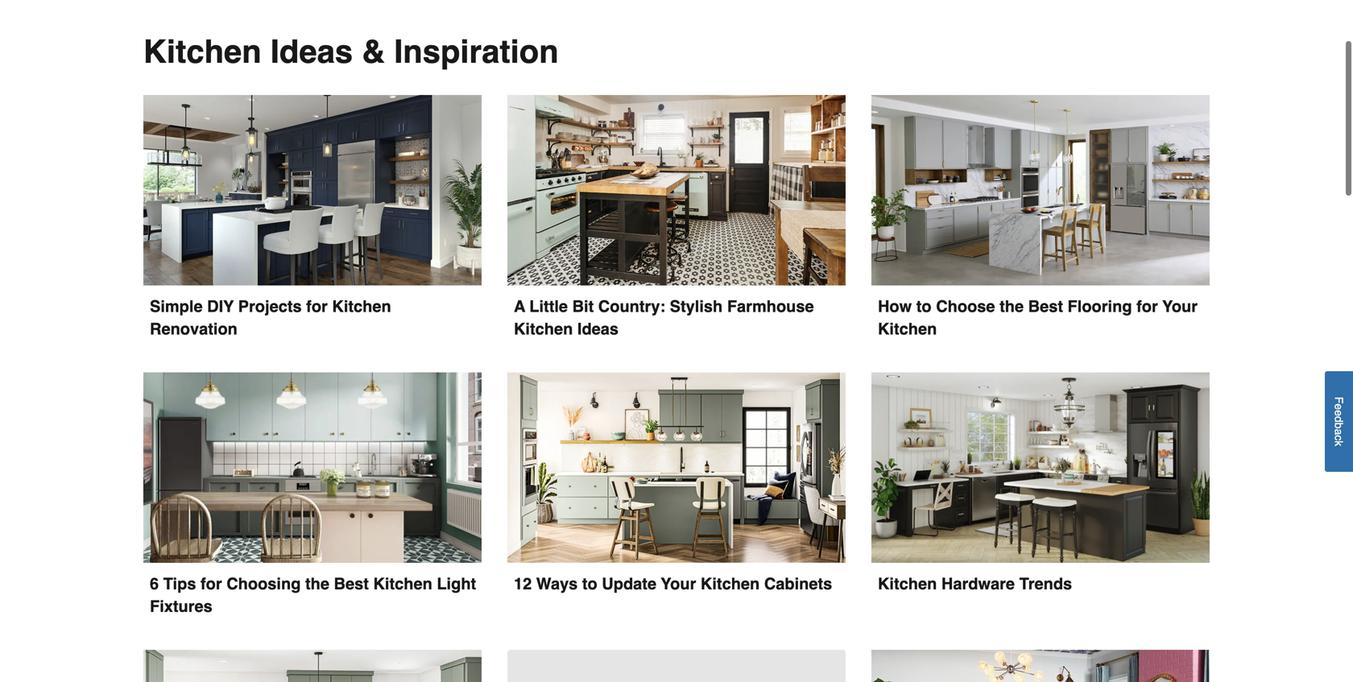 Task type: locate. For each thing, give the bounding box(es) containing it.
country:
[[599, 297, 666, 316]]

for right projects
[[306, 297, 328, 316]]

6 tips for choosing the best kitchen light fixtures link
[[143, 373, 482, 618]]

kitchen inside the a little bit country: stylish farmhouse kitchen ideas
[[514, 320, 573, 338]]

b
[[1333, 423, 1346, 429]]

the right choose
[[1000, 297, 1024, 316]]

12
[[514, 575, 532, 594]]

1 vertical spatial ideas
[[578, 320, 619, 338]]

6
[[150, 575, 159, 594]]

light
[[437, 575, 476, 594]]

kitchen
[[143, 33, 262, 70], [332, 297, 391, 316], [514, 320, 573, 338], [878, 320, 938, 338], [878, 575, 938, 593], [373, 575, 433, 594], [701, 575, 760, 594]]

1 vertical spatial to
[[583, 575, 598, 594]]

ways
[[537, 575, 578, 594]]

a
[[514, 297, 526, 316]]

how
[[878, 297, 912, 316]]

ideas down bit
[[578, 320, 619, 338]]

1 vertical spatial the
[[305, 575, 330, 594]]

e up the b
[[1333, 410, 1346, 417]]

12 ways to update your kitchen cabinets link
[[508, 373, 846, 596]]

a modern kitchen with teal cabinets and a wood island with 3 gold hanging pendant lights. image
[[143, 373, 482, 563]]

ideas
[[271, 33, 353, 70], [578, 320, 619, 338]]

farmhouse
[[728, 297, 814, 316]]

1 horizontal spatial your
[[1163, 297, 1198, 316]]

the
[[1000, 297, 1024, 316], [305, 575, 330, 594]]

kitchen ideas & inspiration
[[143, 33, 559, 70]]

ideas left &
[[271, 33, 353, 70]]

0 horizontal spatial best
[[334, 575, 369, 594]]

to right ways
[[583, 575, 598, 594]]

how to choose the best flooring for your kitchen link
[[872, 95, 1210, 340]]

1 horizontal spatial to
[[917, 297, 932, 316]]

for inside simple diy projects for kitchen renovation
[[306, 297, 328, 316]]

your right update
[[661, 575, 697, 594]]

a kitchen with sage green cabinets, wood herringbone floors and an open black pendant. image
[[143, 650, 482, 683]]

best inside 6 tips for choosing the best kitchen light fixtures
[[334, 575, 369, 594]]

0 vertical spatial your
[[1163, 297, 1198, 316]]

to inside the how to choose the best flooring for your kitchen
[[917, 297, 932, 316]]

to
[[917, 297, 932, 316], [583, 575, 598, 594]]

a kitchen with sage green cabinets and warm wood floors has a sleek contemporary look. image
[[508, 373, 846, 563]]

0 vertical spatial the
[[1000, 297, 1024, 316]]

kitchen hardware trends link
[[872, 373, 1210, 595]]

best
[[1029, 297, 1064, 316], [334, 575, 369, 594]]

for inside 6 tips for choosing the best kitchen light fixtures
[[201, 575, 222, 594]]

1 horizontal spatial ideas
[[578, 320, 619, 338]]

tips
[[163, 575, 196, 594]]

inspiration
[[394, 33, 559, 70]]

the right choosing
[[305, 575, 330, 594]]

for
[[306, 297, 328, 316], [1137, 297, 1159, 316], [201, 575, 222, 594]]

1 horizontal spatial best
[[1029, 297, 1064, 316]]

0 vertical spatial ideas
[[271, 33, 353, 70]]

12 ways to update your kitchen cabinets
[[514, 575, 833, 594]]

renovation
[[150, 320, 238, 338]]

for right flooring
[[1137, 297, 1159, 316]]

e up d
[[1333, 404, 1346, 410]]

6 tips for choosing the best kitchen light fixtures
[[150, 575, 481, 616]]

a kitchen with dark slate cabinets and modern-style polished nickel cabinet hardware. image
[[872, 373, 1210, 563]]

to right how in the top right of the page
[[917, 297, 932, 316]]

d
[[1333, 417, 1346, 423]]

1 vertical spatial best
[[334, 575, 369, 594]]

a living room features updated lighting, house plants, a styled shelf and layers of rugs. image
[[872, 650, 1210, 683]]

kitchen inside the how to choose the best flooring for your kitchen
[[878, 320, 938, 338]]

simple diy projects for kitchen renovation link
[[143, 95, 482, 340]]

cement floors are a durable surface for floors in a kitchen. image
[[872, 95, 1210, 286]]

0 vertical spatial to
[[917, 297, 932, 316]]

kitchen inside 6 tips for choosing the best kitchen light fixtures
[[373, 575, 433, 594]]

your right flooring
[[1163, 297, 1198, 316]]

for right tips
[[201, 575, 222, 594]]

trends
[[1020, 575, 1073, 593]]

1 horizontal spatial the
[[1000, 297, 1024, 316]]

choose
[[937, 297, 996, 316]]

0 vertical spatial best
[[1029, 297, 1064, 316]]

0 horizontal spatial the
[[305, 575, 330, 594]]

e
[[1333, 404, 1346, 410], [1333, 410, 1346, 417]]

simple
[[150, 297, 203, 316]]

your
[[1163, 297, 1198, 316], [661, 575, 697, 594]]

0 horizontal spatial ideas
[[271, 33, 353, 70]]

kitchen inside the kitchen hardware trends link
[[878, 575, 938, 593]]

c
[[1333, 435, 1346, 441]]

best inside the how to choose the best flooring for your kitchen
[[1029, 297, 1064, 316]]

1 horizontal spatial for
[[306, 297, 328, 316]]

your inside the how to choose the best flooring for your kitchen
[[1163, 297, 1198, 316]]

0 horizontal spatial your
[[661, 575, 697, 594]]

cabinets
[[765, 575, 833, 594]]

0 horizontal spatial for
[[201, 575, 222, 594]]

2 horizontal spatial for
[[1137, 297, 1159, 316]]



Task type: vqa. For each thing, say whether or not it's contained in the screenshot.
(Inches)
no



Task type: describe. For each thing, give the bounding box(es) containing it.
flooring
[[1068, 297, 1133, 316]]

kitchen hardware trends
[[878, 575, 1073, 593]]

1 vertical spatial your
[[661, 575, 697, 594]]

how to choose the best flooring for your kitchen
[[878, 297, 1203, 338]]

a little bit country: stylish farmhouse kitchen ideas link
[[508, 95, 846, 340]]

diy
[[207, 297, 234, 316]]

stylish
[[670, 297, 723, 316]]

update
[[602, 575, 657, 594]]

f e e d b a c k
[[1333, 397, 1346, 447]]

fixtures
[[150, 598, 213, 616]]

for inside the how to choose the best flooring for your kitchen
[[1137, 297, 1159, 316]]

bit
[[573, 297, 594, 316]]

simple diy projects for kitchen renovation
[[150, 297, 396, 338]]

a kitchen designer seated in front of a new kitchen. image
[[508, 650, 846, 683]]

projects
[[238, 297, 302, 316]]

a kitchen with navy blue cabinets, two white waterfall islands and medium-tone brown wood floors. image
[[143, 95, 482, 286]]

kitchen inside 12 ways to update your kitchen cabinets link
[[701, 575, 760, 594]]

1 e from the top
[[1333, 404, 1346, 410]]

choosing
[[227, 575, 301, 594]]

2 e from the top
[[1333, 410, 1346, 417]]

a little bit country: stylish farmhouse kitchen ideas
[[514, 297, 819, 338]]

ideas inside the a little bit country: stylish farmhouse kitchen ideas
[[578, 320, 619, 338]]

f e e d b a c k button
[[1326, 372, 1354, 472]]

k
[[1333, 441, 1346, 447]]

kitchen inside simple diy projects for kitchen renovation
[[332, 297, 391, 316]]

a farmhouse-style kitchen makeover featured on the weekender. image
[[508, 95, 846, 286]]

f
[[1333, 397, 1346, 404]]

0 horizontal spatial to
[[583, 575, 598, 594]]

the inside 6 tips for choosing the best kitchen light fixtures
[[305, 575, 330, 594]]

a
[[1333, 429, 1346, 436]]

hardware
[[942, 575, 1015, 593]]

the inside the how to choose the best flooring for your kitchen
[[1000, 297, 1024, 316]]

little
[[530, 297, 568, 316]]

&
[[362, 33, 385, 70]]



